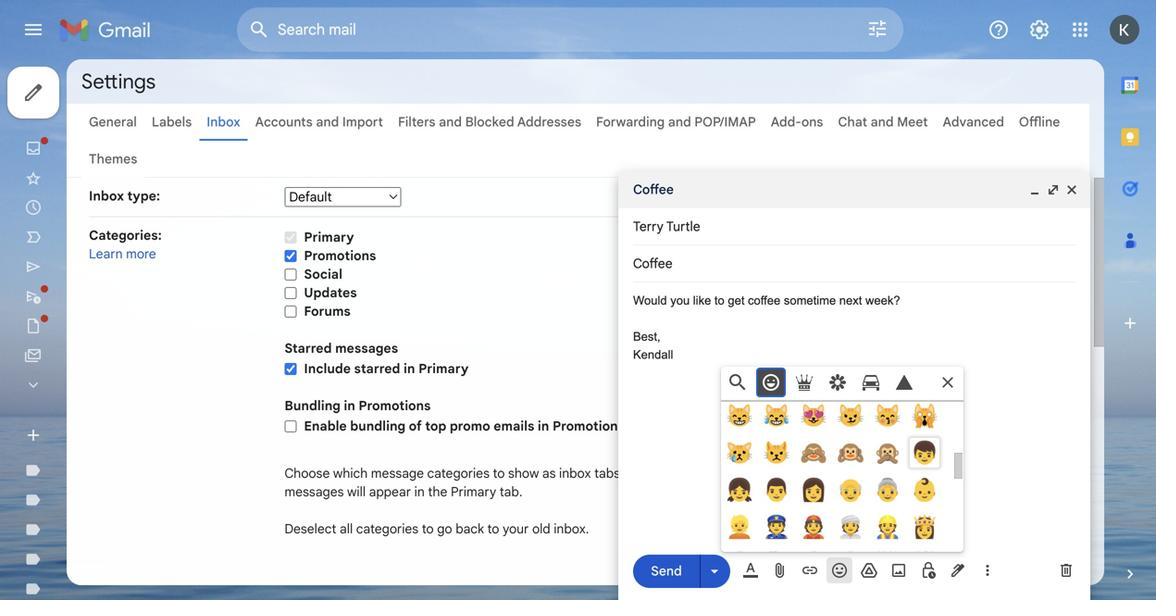 Task type: vqa. For each thing, say whether or not it's contained in the screenshot.
Amazing link
no



Task type: locate. For each thing, give the bounding box(es) containing it.
👯 image
[[875, 551, 901, 577]]

pop out image
[[1047, 182, 1062, 197]]

appear
[[369, 484, 411, 500]]

themes link
[[89, 151, 137, 167]]

promotions up bundling
[[359, 398, 431, 414]]

👲 image
[[801, 514, 827, 540]]

1 vertical spatial primary
[[419, 361, 469, 377]]

promotions up inbox at bottom
[[553, 418, 625, 434]]

Include starred in Primary checkbox
[[285, 362, 297, 376]]

labels link
[[152, 114, 192, 130]]

pop/imap
[[695, 114, 757, 130]]

👳 image
[[838, 514, 864, 540]]

0 vertical spatial inbox
[[207, 114, 241, 130]]

filters
[[398, 114, 436, 130]]

0 vertical spatial primary
[[304, 229, 354, 245]]

messages
[[335, 340, 398, 357], [285, 484, 344, 500]]

tab list
[[1105, 59, 1157, 534]]

promo
[[450, 418, 491, 434]]

Updates checkbox
[[285, 286, 297, 300]]

themes
[[89, 151, 137, 167]]

in left "the"
[[415, 484, 425, 500]]

2 vertical spatial promotions
[[553, 418, 625, 434]]

navigation
[[0, 59, 222, 600]]

🙉 image
[[838, 440, 864, 466]]

offline
[[1020, 114, 1061, 130]]

choose
[[285, 465, 330, 482]]

inbox for inbox link
[[207, 114, 241, 130]]

support image
[[988, 19, 1011, 41]]

deselect all categories to go back to your old inbox.
[[285, 521, 589, 537]]

and
[[316, 114, 339, 130], [439, 114, 462, 130], [669, 114, 692, 130], [871, 114, 894, 130]]

0 horizontal spatial categories
[[356, 521, 419, 537]]

add-
[[771, 114, 802, 130]]

0 horizontal spatial inbox
[[89, 188, 124, 204]]

accounts and import link
[[255, 114, 383, 130]]

👸 image
[[912, 514, 938, 540]]

to left get at right
[[715, 294, 725, 308]]

to up tab.
[[493, 465, 505, 482]]

enable
[[304, 418, 347, 434]]

👨 image
[[764, 477, 790, 503]]

Promotions checkbox
[[285, 249, 297, 263]]

1 vertical spatial categories
[[356, 521, 419, 537]]

🙈 image
[[801, 440, 827, 466]]

categories down appear
[[356, 521, 419, 537]]

and for filters
[[439, 114, 462, 130]]

3 and from the left
[[669, 114, 692, 130]]

Search mail text field
[[278, 20, 815, 39]]

insert link ‪(⌘k)‬ image
[[801, 561, 820, 580]]

of
[[409, 418, 422, 434]]

categories up "the"
[[428, 465, 490, 482]]

search mail image
[[243, 13, 276, 46]]

in
[[404, 361, 415, 377], [344, 398, 356, 414], [538, 418, 550, 434], [415, 484, 425, 500]]

and right filters
[[439, 114, 462, 130]]

to left your
[[488, 521, 500, 537]]

👴 image
[[838, 477, 864, 503]]

inbox
[[207, 114, 241, 130], [89, 188, 124, 204]]

messages down choose
[[285, 484, 344, 500]]

chat
[[839, 114, 868, 130]]

0 vertical spatial categories
[[428, 465, 490, 482]]

kendall
[[634, 348, 674, 362]]

categories:
[[89, 227, 162, 244]]

settings image
[[1029, 19, 1051, 41]]

Subject field
[[634, 255, 1076, 273]]

and for forwarding
[[669, 114, 692, 130]]

inbox link
[[207, 114, 241, 130]]

None search field
[[237, 7, 904, 52]]

ons
[[802, 114, 824, 130]]

settings
[[82, 69, 156, 94]]

👶 image
[[912, 477, 938, 503]]

and for accounts
[[316, 114, 339, 130]]

would you like to get coffee sometime next week?
[[634, 294, 901, 308]]

👷 image
[[875, 514, 901, 540]]

categories
[[428, 465, 490, 482], [356, 521, 419, 537]]

primary right "the"
[[451, 484, 497, 500]]

inbox right "labels" link
[[207, 114, 241, 130]]

and right the chat
[[871, 114, 894, 130]]

to inside message body text field
[[715, 294, 725, 308]]

accounts
[[255, 114, 313, 130]]

your
[[503, 521, 529, 537]]

back
[[456, 521, 484, 537]]

and left pop/imap
[[669, 114, 692, 130]]

advanced link
[[944, 114, 1005, 130]]

coffee
[[749, 294, 781, 308]]

👧 image
[[727, 477, 753, 503]]

to
[[715, 294, 725, 308], [493, 465, 505, 482], [422, 521, 434, 537], [488, 521, 500, 537]]

to left go
[[422, 521, 434, 537]]

terry
[[634, 219, 664, 235]]

1 vertical spatial promotions
[[359, 398, 431, 414]]

👦 image
[[912, 440, 938, 466]]

will
[[347, 484, 366, 500]]

promotions up 'social'
[[304, 248, 376, 264]]

Message Body text field
[[634, 292, 1076, 535]]

addresses
[[518, 114, 582, 130]]

learn more link
[[89, 246, 156, 262]]

primary inside choose which message categories to show as inbox tabs. other messages will appear in the primary tab.
[[451, 484, 497, 500]]

send button
[[634, 555, 700, 588]]

messages up starred
[[335, 340, 398, 357]]

primary
[[304, 229, 354, 245], [419, 361, 469, 377], [451, 484, 497, 500]]

👵 image
[[875, 477, 901, 503]]

😼 image
[[838, 403, 864, 429]]

add-ons link
[[771, 114, 824, 130]]

go
[[437, 521, 453, 537]]

which
[[333, 465, 368, 482]]

as
[[543, 465, 556, 482]]

best,
[[634, 330, 661, 344]]

primary up 'social'
[[304, 229, 354, 245]]

2 vertical spatial primary
[[451, 484, 497, 500]]

and left import
[[316, 114, 339, 130]]

social
[[304, 266, 343, 283]]

deselect
[[285, 521, 337, 537]]

gmail image
[[59, 11, 160, 48]]

general
[[89, 114, 137, 130]]

inbox left type:
[[89, 188, 124, 204]]

learn
[[89, 246, 123, 262]]

primary up top
[[419, 361, 469, 377]]

insert emoji ‪(⌘⇧2)‬ image
[[831, 561, 849, 580]]

advanced search options image
[[860, 10, 897, 47]]

1 vertical spatial inbox
[[89, 188, 124, 204]]

1 and from the left
[[316, 114, 339, 130]]

2 and from the left
[[439, 114, 462, 130]]

import
[[343, 114, 383, 130]]

minimize image
[[1028, 182, 1043, 197]]

4 and from the left
[[871, 114, 894, 130]]

updates
[[304, 285, 357, 301]]

😿 image
[[727, 440, 753, 466]]

like
[[694, 294, 712, 308]]

message
[[371, 465, 424, 482]]

in inside choose which message categories to show as inbox tabs. other messages will appear in the primary tab.
[[415, 484, 425, 500]]

coffee dialog
[[619, 0, 1091, 600]]

🕵 image
[[764, 551, 790, 577]]

bundling
[[350, 418, 406, 434]]

toggle confidential mode image
[[920, 561, 938, 580]]

chat and meet link
[[839, 114, 929, 130]]

show
[[509, 465, 539, 482]]

discard draft ‪(⌘⇧d)‬ image
[[1058, 561, 1076, 580]]

1 horizontal spatial inbox
[[207, 114, 241, 130]]

1 horizontal spatial categories
[[428, 465, 490, 482]]

forwarding and pop/imap
[[597, 114, 757, 130]]

1 vertical spatial messages
[[285, 484, 344, 500]]

promotions
[[304, 248, 376, 264], [359, 398, 431, 414], [553, 418, 625, 434]]

coffee
[[634, 182, 674, 198]]



Task type: describe. For each thing, give the bounding box(es) containing it.
insert files using drive image
[[861, 561, 879, 580]]

next
[[840, 294, 863, 308]]

Enable bundling of top promo emails in Promotions checkbox
[[285, 419, 297, 433]]

get
[[728, 294, 745, 308]]

advanced
[[944, 114, 1005, 130]]

attach files image
[[772, 561, 790, 580]]

in right emails
[[538, 418, 550, 434]]

messages inside choose which message categories to show as inbox tabs. other messages will appear in the primary tab.
[[285, 484, 344, 500]]

best, kendall
[[634, 330, 674, 362]]

0 vertical spatial promotions
[[304, 248, 376, 264]]

and for chat
[[871, 114, 894, 130]]

all
[[340, 521, 353, 537]]

chat and meet
[[839, 114, 929, 130]]

more
[[126, 246, 156, 262]]

type:
[[127, 188, 160, 204]]

inbox for inbox type:
[[89, 188, 124, 204]]

categories: learn more
[[89, 227, 162, 262]]

💆 image
[[912, 551, 938, 577]]

😸 image
[[727, 403, 753, 429]]

in right starred
[[404, 361, 415, 377]]

accounts and import
[[255, 114, 383, 130]]

the
[[428, 484, 448, 500]]

inbox
[[560, 465, 592, 482]]

would
[[634, 294, 668, 308]]

filters and blocked addresses
[[398, 114, 582, 130]]

👱 image
[[727, 514, 753, 540]]

0 vertical spatial messages
[[335, 340, 398, 357]]

categories inside choose which message categories to show as inbox tabs. other messages will appear in the primary tab.
[[428, 465, 490, 482]]

emails
[[494, 418, 535, 434]]

bundling
[[285, 398, 341, 414]]

other
[[627, 465, 661, 482]]

insert signature image
[[949, 561, 968, 580]]

😹 image
[[764, 403, 790, 429]]

labels
[[152, 114, 192, 130]]

starred
[[285, 340, 332, 357]]

general link
[[89, 114, 137, 130]]

include starred in primary
[[304, 361, 469, 377]]

inbox.
[[554, 521, 589, 537]]

top
[[425, 418, 447, 434]]

old
[[533, 521, 551, 537]]

😾 image
[[764, 440, 790, 466]]

blocked
[[466, 114, 515, 130]]

to inside choose which message categories to show as inbox tabs. other messages will appear in the primary tab.
[[493, 465, 505, 482]]

add-ons
[[771, 114, 824, 130]]

offline link
[[1020, 114, 1061, 130]]

🙀 image
[[912, 403, 938, 429]]

filters and blocked addresses link
[[398, 114, 582, 130]]

choose which message categories to show as inbox tabs. other messages will appear in the primary tab.
[[285, 465, 661, 500]]

Social checkbox
[[285, 268, 297, 281]]

🎅 image
[[801, 551, 827, 577]]

terry turtle
[[634, 219, 701, 235]]

more send options image
[[706, 562, 724, 581]]

more options image
[[983, 561, 994, 580]]

turtle
[[667, 219, 701, 235]]

include
[[304, 361, 351, 377]]

forwarding
[[597, 114, 665, 130]]

enable bundling of top promo emails in promotions
[[304, 418, 625, 434]]

😽 image
[[875, 403, 901, 429]]

insert photo image
[[890, 561, 909, 580]]

week?
[[866, 294, 901, 308]]

🙊 image
[[875, 440, 901, 466]]

starred messages
[[285, 340, 398, 357]]

👮 image
[[764, 514, 790, 540]]

forwarding and pop/imap link
[[597, 114, 757, 130]]

👼 image
[[838, 551, 864, 577]]

forums
[[304, 303, 351, 320]]

tab.
[[500, 484, 523, 500]]

sometime
[[784, 294, 837, 308]]

😻 image
[[801, 403, 827, 429]]

meet
[[898, 114, 929, 130]]

Forums checkbox
[[285, 305, 297, 318]]

send
[[651, 563, 683, 579]]

💂 image
[[727, 551, 753, 577]]

starred
[[354, 361, 401, 377]]

bundling in promotions
[[285, 398, 431, 414]]

close image
[[1065, 182, 1080, 197]]

👩 image
[[801, 477, 827, 503]]

in up enable
[[344, 398, 356, 414]]

inbox type:
[[89, 188, 160, 204]]

tabs.
[[595, 465, 624, 482]]

you
[[671, 294, 690, 308]]



